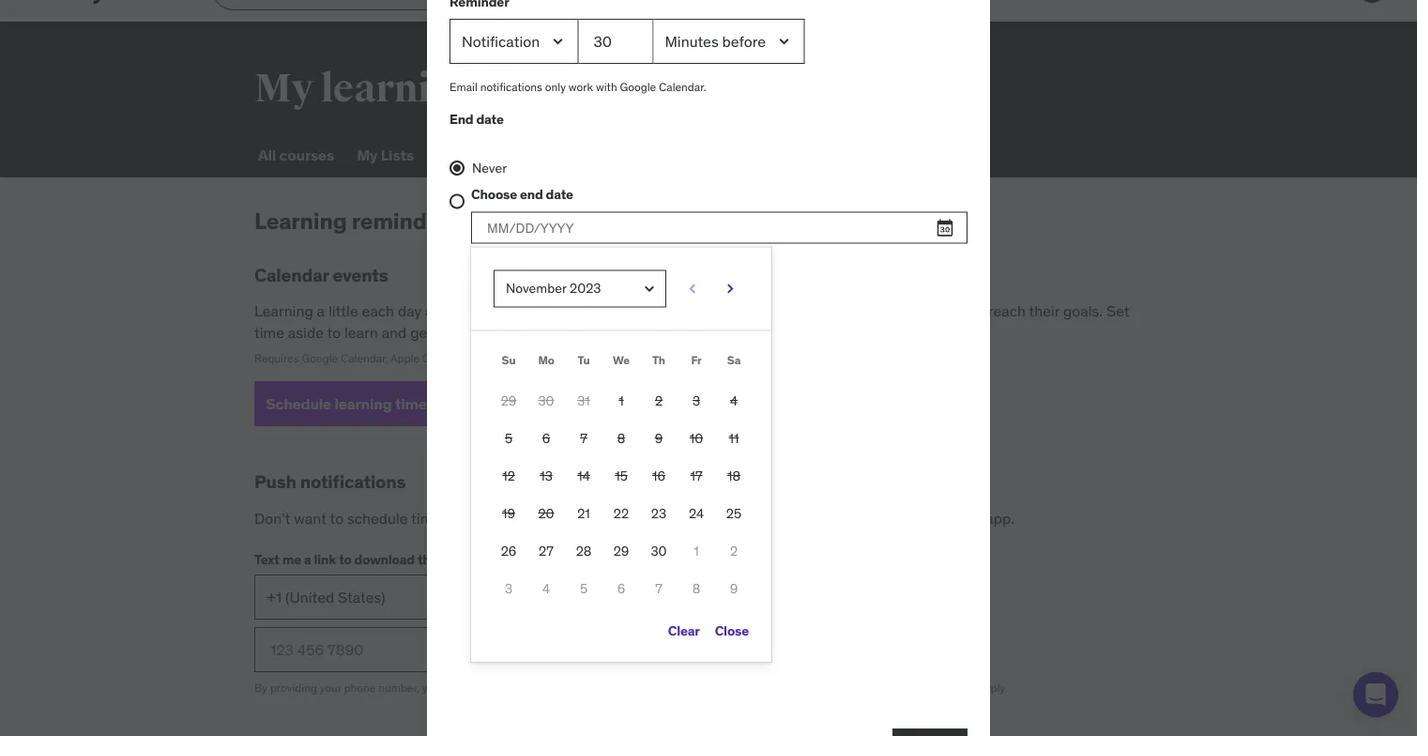 Task type: locate. For each thing, give the bounding box(es) containing it.
using
[[508, 322, 544, 342]]

learning
[[254, 207, 347, 235], [254, 301, 313, 321]]

1 vertical spatial 8 button
[[678, 570, 715, 607]]

end
[[520, 186, 543, 203]]

9 left 10
[[655, 430, 663, 447]]

choose end date
[[471, 186, 573, 203]]

7 down 31 button
[[580, 430, 588, 447]]

time up requires
[[254, 322, 284, 342]]

learning inside learning a little each day adds up. research shows that students who make learning a habit are more likely to reach their goals. set time aside to learn and get reminders using your learning scheduler. requires google calendar, apple calendar, or outlook
[[254, 301, 313, 321]]

phone
[[344, 680, 376, 695]]

0 horizontal spatial date
[[476, 110, 504, 127]]

1 vertical spatial date
[[546, 186, 573, 203]]

habit
[[833, 301, 867, 321]]

the left app
[[418, 551, 438, 567]]

learning down the apple
[[335, 394, 392, 413]]

29 down reminder at the bottom of page
[[614, 542, 629, 559]]

0 horizontal spatial notifications
[[300, 471, 406, 493]]

9 button
[[640, 420, 678, 457], [715, 570, 753, 607]]

email notifications only work with google calendar.
[[450, 79, 707, 94]]

time left small icon
[[395, 394, 427, 413]]

link right the 'me'
[[314, 551, 336, 567]]

get right the 23
[[677, 508, 699, 528]]

1 vertical spatial your
[[320, 680, 342, 695]]

text me a link to download the app
[[254, 551, 464, 567]]

1 horizontal spatial calendar,
[[423, 351, 470, 366]]

your inside learning a little each day adds up. research shows that students who make learning a habit are more likely to reach their goals. set time aside to learn and get reminders using your learning scheduler. requires google calendar, apple calendar, or outlook
[[548, 322, 577, 342]]

0 vertical spatial notifications
[[480, 79, 543, 94]]

your down shows
[[548, 322, 577, 342]]

0 horizontal spatial my
[[254, 64, 313, 113]]

little
[[329, 301, 358, 321]]

with right 'work'
[[596, 79, 617, 94]]

1 horizontal spatial 6 button
[[603, 570, 640, 607]]

likely
[[934, 301, 968, 321]]

2 button down th
[[640, 382, 678, 420]]

calendar,
[[341, 351, 388, 366], [423, 351, 470, 366]]

7 button
[[565, 420, 603, 457], [640, 570, 678, 607]]

0 vertical spatial 30
[[538, 392, 554, 409]]

the right from
[[860, 508, 883, 528]]

6 for the top 6 button
[[542, 430, 550, 447]]

0 vertical spatial 29 button
[[490, 382, 528, 420]]

1 horizontal spatial 30 button
[[640, 532, 678, 570]]

2 down 'push'
[[730, 542, 738, 559]]

learning inside button
[[335, 394, 392, 413]]

7 for the bottommost 7 button
[[655, 580, 663, 597]]

calendar, left or
[[423, 351, 470, 366]]

4 for right 4 button
[[730, 392, 738, 409]]

up.
[[462, 301, 482, 321]]

0 vertical spatial 8 button
[[603, 420, 640, 457]]

1 vertical spatial 4
[[543, 580, 550, 597]]

26 button
[[490, 532, 528, 570]]

7
[[580, 430, 588, 447], [655, 580, 663, 597]]

11
[[729, 430, 739, 447]]

0 vertical spatial reminders
[[352, 207, 460, 235]]

app. right mobile
[[986, 508, 1015, 528]]

10 button
[[678, 420, 715, 457]]

my up all courses
[[254, 64, 313, 113]]

from
[[826, 508, 857, 528]]

close button
[[715, 615, 749, 647]]

0 vertical spatial set
[[1107, 301, 1130, 321]]

only
[[545, 79, 566, 94]]

a right the 'me'
[[304, 551, 311, 567]]

get inside learning a little each day adds up. research shows that students who make learning a habit are more likely to reach their goals. set time aside to learn and get reminders using your learning scheduler. requires google calendar, apple calendar, or outlook
[[410, 322, 433, 342]]

3 button
[[678, 382, 715, 420], [490, 570, 528, 607]]

date right end
[[476, 110, 504, 127]]

1
[[619, 392, 624, 409], [694, 542, 699, 559]]

date
[[476, 110, 504, 127], [546, 186, 573, 203]]

0 horizontal spatial 9 button
[[640, 420, 678, 457]]

get down day
[[410, 322, 433, 342]]

0 vertical spatial 7
[[580, 430, 588, 447]]

16 button
[[640, 457, 678, 495]]

a right message
[[735, 680, 741, 695]]

3
[[693, 392, 700, 409], [505, 580, 513, 597]]

set up "26"
[[500, 508, 523, 528]]

15 button
[[603, 457, 640, 495]]

1 learning from the top
[[254, 207, 347, 235]]

0 horizontal spatial 8 button
[[603, 420, 640, 457]]

notifications for push
[[300, 471, 406, 493]]

12 button
[[490, 457, 528, 495]]

3 up 10
[[693, 392, 700, 409]]

4 button down 27
[[528, 570, 565, 607]]

set inside learning a little each day adds up. research shows that students who make learning a habit are more likely to reach their goals. set time aside to learn and get reminders using your learning scheduler. requires google calendar, apple calendar, or outlook
[[1107, 301, 1130, 321]]

never
[[472, 159, 507, 176]]

5 button down 28
[[565, 570, 603, 607]]

1 vertical spatial 6
[[618, 580, 626, 597]]

notifications up schedule
[[300, 471, 406, 493]]

with
[[596, 79, 617, 94], [711, 680, 732, 695]]

1 horizontal spatial 7
[[655, 580, 663, 597]]

2 button
[[640, 382, 678, 420], [715, 532, 753, 570]]

None number field
[[579, 19, 654, 64]]

google inside learning a little each day adds up. research shows that students who make learning a habit are more likely to reach their goals. set time aside to learn and get reminders using your learning scheduler. requires google calendar, apple calendar, or outlook
[[302, 351, 338, 366]]

my
[[254, 64, 313, 113], [357, 145, 378, 164]]

0 horizontal spatial 6 button
[[528, 420, 565, 457]]

0 horizontal spatial google
[[302, 351, 338, 366]]

1 horizontal spatial the
[[860, 508, 883, 528]]

1 horizontal spatial 2 button
[[715, 532, 753, 570]]

3 button up 10
[[678, 382, 715, 420]]

by providing your phone number, you agree to receive a one-time automated text message with a link to get app. standard messaging rates may apply.
[[254, 680, 1008, 695]]

0 horizontal spatial with
[[596, 79, 617, 94]]

8 button up 15
[[603, 420, 640, 457]]

5 down 28 button
[[580, 580, 588, 597]]

0 vertical spatial 8
[[618, 430, 626, 447]]

22 button
[[603, 495, 640, 532]]

5
[[505, 430, 513, 447], [580, 580, 588, 597]]

0 horizontal spatial 7 button
[[565, 420, 603, 457]]

learning
[[321, 64, 478, 113], [763, 301, 818, 321], [580, 322, 635, 342], [335, 394, 392, 413], [538, 508, 592, 528]]

1 vertical spatial 7
[[655, 580, 663, 597]]

2 horizontal spatial notifications
[[739, 508, 822, 528]]

1 horizontal spatial 3
[[693, 392, 700, 409]]

0 vertical spatial learning
[[254, 207, 347, 235]]

1 horizontal spatial 2
[[730, 542, 738, 559]]

6 up 13
[[542, 430, 550, 447]]

2 learning from the top
[[254, 301, 313, 321]]

29 button down reminder at the bottom of page
[[603, 532, 640, 570]]

learning up calendar in the left of the page
[[254, 207, 347, 235]]

learning for learning reminders
[[254, 207, 347, 235]]

google
[[620, 79, 656, 94], [302, 351, 338, 366]]

calendar events
[[254, 264, 388, 286]]

2 button down 'push'
[[715, 532, 753, 570]]

google left calendar.
[[620, 79, 656, 94]]

Choose end date text field
[[471, 212, 968, 244]]

sa
[[727, 353, 741, 367]]

0 horizontal spatial 29 button
[[490, 382, 528, 420]]

1 horizontal spatial 9 button
[[715, 570, 753, 607]]

0 horizontal spatial calendar,
[[341, 351, 388, 366]]

28
[[576, 542, 592, 559]]

apply.
[[979, 680, 1008, 695]]

0 horizontal spatial 4
[[543, 580, 550, 597]]

1 down 24 'button'
[[694, 542, 699, 559]]

a
[[317, 301, 325, 321], [821, 301, 829, 321], [526, 508, 534, 528], [304, 551, 311, 567], [526, 680, 532, 695], [735, 680, 741, 695]]

30
[[538, 392, 554, 409], [651, 542, 667, 559]]

1 vertical spatial 30
[[651, 542, 667, 559]]

0 horizontal spatial link
[[314, 551, 336, 567]]

29 button down su
[[490, 382, 528, 420]]

30 left "31"
[[538, 392, 554, 409]]

students
[[629, 301, 688, 321]]

30 button left "31"
[[528, 382, 565, 420]]

app. left standard
[[796, 680, 818, 695]]

1 horizontal spatial date
[[546, 186, 573, 203]]

reminders down up.
[[436, 322, 504, 342]]

notifications left from
[[739, 508, 822, 528]]

1 horizontal spatial 6
[[618, 580, 626, 597]]

rates
[[927, 680, 953, 695]]

0 vertical spatial 6
[[542, 430, 550, 447]]

0 vertical spatial 1
[[619, 392, 624, 409]]

18 button
[[715, 457, 753, 495]]

1 vertical spatial 29 button
[[603, 532, 640, 570]]

learning down that
[[580, 322, 635, 342]]

4 down 27 button at the bottom left of page
[[543, 580, 550, 597]]

7 down 'don't want to schedule time blocks? set a learning reminder to get push notifications from the udemy mobile app.'
[[655, 580, 663, 597]]

29 down su
[[501, 392, 517, 409]]

email
[[450, 79, 478, 94]]

learning up aside
[[254, 301, 313, 321]]

blocks?
[[445, 508, 496, 528]]

0 horizontal spatial 6
[[542, 430, 550, 447]]

31
[[578, 392, 590, 409]]

1 horizontal spatial your
[[548, 322, 577, 342]]

9 button up close
[[715, 570, 753, 607]]

reminders
[[352, 207, 460, 235], [436, 322, 504, 342]]

courses
[[279, 145, 334, 164]]

0 horizontal spatial 4 button
[[528, 570, 565, 607]]

1 horizontal spatial my
[[357, 145, 378, 164]]

time left automated
[[558, 680, 581, 695]]

0 vertical spatial 2 button
[[640, 382, 678, 420]]

date right end at the top of the page
[[546, 186, 573, 203]]

3 down 26 button
[[505, 580, 513, 597]]

14 button
[[565, 457, 603, 495]]

1 vertical spatial 3
[[505, 580, 513, 597]]

5 up 12
[[505, 430, 513, 447]]

8 button
[[603, 420, 640, 457], [678, 570, 715, 607]]

123 456 7890 text field
[[254, 627, 438, 672]]

8 up 15
[[618, 430, 626, 447]]

a left 20 at the bottom of page
[[526, 508, 534, 528]]

apple
[[391, 351, 420, 366]]

link down close button on the bottom of the page
[[744, 680, 761, 695]]

set right goals.
[[1107, 301, 1130, 321]]

learning right make
[[763, 301, 818, 321]]

6 down reminder at the bottom of page
[[618, 580, 626, 597]]

time inside learning a little each day adds up. research shows that students who make learning a habit are more likely to reach their goals. set time aside to learn and get reminders using your learning scheduler. requires google calendar, apple calendar, or outlook
[[254, 322, 284, 342]]

with right message
[[711, 680, 732, 695]]

my learning
[[254, 64, 478, 113]]

1 horizontal spatial 9
[[730, 580, 738, 597]]

schedule learning time
[[266, 394, 427, 413]]

to down little
[[327, 322, 341, 342]]

1 vertical spatial link
[[744, 680, 761, 695]]

time inside button
[[395, 394, 427, 413]]

your left phone
[[320, 680, 342, 695]]

notifications
[[480, 79, 543, 94], [300, 471, 406, 493], [739, 508, 822, 528]]

9 button up 16
[[640, 420, 678, 457]]

make
[[723, 301, 760, 321]]

1 vertical spatial 30 button
[[640, 532, 678, 570]]

4 button up 11
[[715, 382, 753, 420]]

reminders inside learning a little each day adds up. research shows that students who make learning a habit are more likely to reach their goals. set time aside to learn and get reminders using your learning scheduler. requires google calendar, apple calendar, or outlook
[[436, 322, 504, 342]]

6 button down reminder at the bottom of page
[[603, 570, 640, 607]]

1 button right "31"
[[603, 382, 640, 420]]

2 horizontal spatial get
[[777, 680, 794, 695]]

google down aside
[[302, 351, 338, 366]]

1 horizontal spatial notifications
[[480, 79, 543, 94]]

0 vertical spatial 5 button
[[490, 420, 528, 457]]

1 vertical spatial google
[[302, 351, 338, 366]]

get left standard
[[777, 680, 794, 695]]

0 vertical spatial get
[[410, 322, 433, 342]]

udemy
[[886, 508, 933, 528]]

calendar, down learn
[[341, 351, 388, 366]]

4 up 11
[[730, 392, 738, 409]]

my for my lists
[[357, 145, 378, 164]]

1 right 31 button
[[619, 392, 624, 409]]

1 horizontal spatial 1
[[694, 542, 699, 559]]

my lists
[[357, 145, 414, 164]]

1 horizontal spatial google
[[620, 79, 656, 94]]

0 vertical spatial 4 button
[[715, 382, 753, 420]]

5 button up 12
[[490, 420, 528, 457]]

6 button
[[528, 420, 565, 457], [603, 570, 640, 607]]

0 vertical spatial 4
[[730, 392, 738, 409]]

2 down th
[[655, 392, 663, 409]]

1 horizontal spatial 29 button
[[603, 532, 640, 570]]

1 vertical spatial my
[[357, 145, 378, 164]]

8 up clear
[[693, 580, 701, 597]]

1 horizontal spatial link
[[744, 680, 761, 695]]

1 vertical spatial with
[[711, 680, 732, 695]]

learning up 27
[[538, 508, 592, 528]]

day
[[398, 301, 422, 321]]

notifications for email
[[480, 79, 543, 94]]

0 horizontal spatial 5 button
[[490, 420, 528, 457]]

9 up close
[[730, 580, 738, 597]]

your
[[548, 322, 577, 342], [320, 680, 342, 695]]

reminders down lists
[[352, 207, 460, 235]]

1 vertical spatial the
[[418, 551, 438, 567]]

8 button up clear
[[678, 570, 715, 607]]

notifications left the only
[[480, 79, 543, 94]]

schedule
[[347, 508, 408, 528]]

my left lists
[[357, 145, 378, 164]]

3 button down "26"
[[490, 570, 528, 607]]

1 calendar, from the left
[[341, 351, 388, 366]]

tu
[[578, 353, 590, 367]]

number,
[[379, 680, 420, 695]]

want
[[294, 508, 327, 528]]

who
[[691, 301, 719, 321]]

me
[[282, 551, 301, 567]]

0 horizontal spatial app.
[[796, 680, 818, 695]]

30 down 23 button
[[651, 542, 667, 559]]

0 horizontal spatial get
[[410, 322, 433, 342]]

1 vertical spatial 6 button
[[603, 570, 640, 607]]

you
[[422, 680, 440, 695]]

18
[[728, 467, 741, 484]]

7 button up clear
[[640, 570, 678, 607]]

small image
[[431, 395, 450, 413]]

6 button up 13
[[528, 420, 565, 457]]

5 button
[[490, 420, 528, 457], [565, 570, 603, 607]]

1 vertical spatial 9
[[730, 580, 738, 597]]

7 button up the 14 at left bottom
[[565, 420, 603, 457]]

8
[[618, 430, 626, 447], [693, 580, 701, 597]]

1 horizontal spatial 3 button
[[678, 382, 715, 420]]

0 vertical spatial your
[[548, 322, 577, 342]]

udemy image
[[23, 0, 108, 4]]

1 vertical spatial 5
[[580, 580, 588, 597]]

0 vertical spatial google
[[620, 79, 656, 94]]

0 horizontal spatial set
[[500, 508, 523, 528]]

0 vertical spatial with
[[596, 79, 617, 94]]

15
[[615, 467, 628, 484]]

1 vertical spatial 29
[[614, 542, 629, 559]]

30 button down the 23
[[640, 532, 678, 570]]

automated
[[583, 680, 638, 695]]

1 button down 24
[[678, 532, 715, 570]]



Task type: vqa. For each thing, say whether or not it's contained in the screenshot.
Email notifications
yes



Task type: describe. For each thing, give the bounding box(es) containing it.
calendar
[[254, 264, 329, 286]]

outlook
[[485, 351, 525, 366]]

7 for 7 button to the top
[[580, 430, 588, 447]]

0 vertical spatial 9
[[655, 430, 663, 447]]

to right likely
[[971, 301, 985, 321]]

text
[[640, 680, 660, 695]]

schedule
[[266, 394, 331, 413]]

are
[[871, 301, 892, 321]]

0 vertical spatial 1 button
[[603, 382, 640, 420]]

schedule learning time button
[[254, 381, 461, 426]]

0 vertical spatial date
[[476, 110, 504, 127]]

1 vertical spatial 9 button
[[715, 570, 753, 607]]

0 vertical spatial 7 button
[[565, 420, 603, 457]]

my lists link
[[353, 132, 418, 177]]

learning for learning a little each day adds up. research shows that students who make learning a habit are more likely to reach their goals. set time aside to learn and get reminders using your learning scheduler. requires google calendar, apple calendar, or outlook
[[254, 301, 313, 321]]

push
[[703, 508, 735, 528]]

calendar.
[[659, 79, 707, 94]]

22
[[614, 505, 629, 522]]

my for my learning
[[254, 64, 313, 113]]

each
[[362, 301, 394, 321]]

text
[[254, 551, 280, 567]]

0 vertical spatial 3 button
[[678, 382, 715, 420]]

next month image
[[721, 279, 740, 298]]

learning reminders
[[254, 207, 460, 235]]

0 vertical spatial 29
[[501, 392, 517, 409]]

1 vertical spatial get
[[677, 508, 699, 528]]

31 button
[[565, 382, 603, 420]]

0 vertical spatial 5
[[505, 430, 513, 447]]

adds
[[425, 301, 458, 321]]

end date
[[450, 110, 504, 127]]

1 vertical spatial 2 button
[[715, 532, 753, 570]]

0 horizontal spatial 3 button
[[490, 570, 528, 607]]

17
[[690, 467, 703, 484]]

2 calendar, from the left
[[423, 351, 470, 366]]

0 horizontal spatial the
[[418, 551, 438, 567]]

0 horizontal spatial 2 button
[[640, 382, 678, 420]]

4 for 4 button to the left
[[543, 580, 550, 597]]

to left standard
[[764, 680, 774, 695]]

learning up lists
[[321, 64, 478, 113]]

messaging
[[870, 680, 924, 695]]

message
[[663, 680, 708, 695]]

aside
[[288, 322, 324, 342]]

don't want to schedule time blocks? set a learning reminder to get push notifications from the udemy mobile app.
[[254, 508, 1015, 528]]

requires
[[254, 351, 299, 366]]

a left little
[[317, 301, 325, 321]]

13
[[540, 467, 553, 484]]

1 horizontal spatial 5
[[580, 580, 588, 597]]

1 vertical spatial set
[[500, 508, 523, 528]]

0 vertical spatial 9 button
[[640, 420, 678, 457]]

work
[[569, 79, 593, 94]]

21 button
[[565, 495, 603, 532]]

2 vertical spatial get
[[777, 680, 794, 695]]

13 button
[[528, 457, 565, 495]]

to right want
[[330, 508, 344, 528]]

1 vertical spatial app.
[[796, 680, 818, 695]]

0 vertical spatial link
[[314, 551, 336, 567]]

lists
[[381, 145, 414, 164]]

research
[[486, 301, 549, 321]]

to right the agree
[[474, 680, 484, 695]]

fr
[[691, 353, 702, 367]]

a left one-
[[526, 680, 532, 695]]

and
[[382, 322, 407, 342]]

learning a little each day adds up. research shows that students who make learning a habit are more likely to reach their goals. set time aside to learn and get reminders using your learning scheduler. requires google calendar, apple calendar, or outlook
[[254, 301, 1130, 366]]

app
[[441, 551, 464, 567]]

12
[[502, 467, 515, 484]]

choose
[[471, 186, 517, 203]]

time left blocks?
[[411, 508, 441, 528]]

14
[[578, 467, 590, 484]]

0 horizontal spatial your
[[320, 680, 342, 695]]

1 vertical spatial 7 button
[[640, 570, 678, 607]]

1 horizontal spatial 30
[[651, 542, 667, 559]]

28 button
[[565, 532, 603, 570]]

scheduler.
[[638, 322, 707, 342]]

that
[[598, 301, 625, 321]]

their
[[1029, 301, 1060, 321]]

date picker dialog
[[471, 247, 772, 662]]

su
[[502, 353, 516, 367]]

0 horizontal spatial 2
[[655, 392, 663, 409]]

1 vertical spatial 8
[[693, 580, 701, 597]]

a left habit
[[821, 301, 829, 321]]

goals.
[[1064, 301, 1103, 321]]

shows
[[552, 301, 595, 321]]

19 button
[[490, 495, 528, 532]]

0 horizontal spatial 30
[[538, 392, 554, 409]]

0 vertical spatial 3
[[693, 392, 700, 409]]

1 vertical spatial 1 button
[[678, 532, 715, 570]]

26
[[501, 542, 517, 559]]

0 vertical spatial app.
[[986, 508, 1015, 528]]

more
[[896, 301, 930, 321]]

1 vertical spatial 1
[[694, 542, 699, 559]]

6 for bottom 6 button
[[618, 580, 626, 597]]

standard
[[821, 680, 867, 695]]

0 vertical spatial 6 button
[[528, 420, 565, 457]]

one-
[[535, 680, 558, 695]]

all courses link
[[254, 132, 338, 177]]

learn
[[345, 322, 378, 342]]

previous month image
[[684, 279, 702, 298]]

send button
[[438, 627, 514, 672]]

to left 'download'
[[339, 551, 352, 567]]

27
[[539, 542, 554, 559]]

0 vertical spatial the
[[860, 508, 883, 528]]

1 horizontal spatial 29
[[614, 542, 629, 559]]

23
[[651, 505, 667, 522]]

wishlist
[[436, 145, 493, 164]]

close
[[715, 622, 749, 639]]

25
[[727, 505, 742, 522]]

push
[[254, 471, 296, 493]]

20
[[538, 505, 554, 522]]

clear
[[668, 622, 700, 639]]

push notifications
[[254, 471, 406, 493]]

24 button
[[678, 495, 715, 532]]

by
[[254, 680, 268, 695]]

all courses
[[258, 145, 334, 164]]

events
[[333, 264, 388, 286]]

1 horizontal spatial 5 button
[[565, 570, 603, 607]]

th
[[653, 353, 666, 367]]

may
[[955, 680, 976, 695]]

1 horizontal spatial 4 button
[[715, 382, 753, 420]]

agree
[[443, 680, 472, 695]]

we
[[613, 353, 630, 367]]

reach
[[989, 301, 1026, 321]]

to left 24 'button'
[[659, 508, 673, 528]]

or
[[473, 351, 483, 366]]

receive
[[487, 680, 523, 695]]

1 vertical spatial 2
[[730, 542, 738, 559]]

clear button
[[668, 615, 700, 647]]

0 vertical spatial 30 button
[[528, 382, 565, 420]]

16
[[653, 467, 666, 484]]

mo
[[538, 353, 555, 367]]

reminder
[[596, 508, 656, 528]]

wishlist link
[[433, 132, 497, 177]]

1 horizontal spatial 8 button
[[678, 570, 715, 607]]

don't
[[254, 508, 291, 528]]



